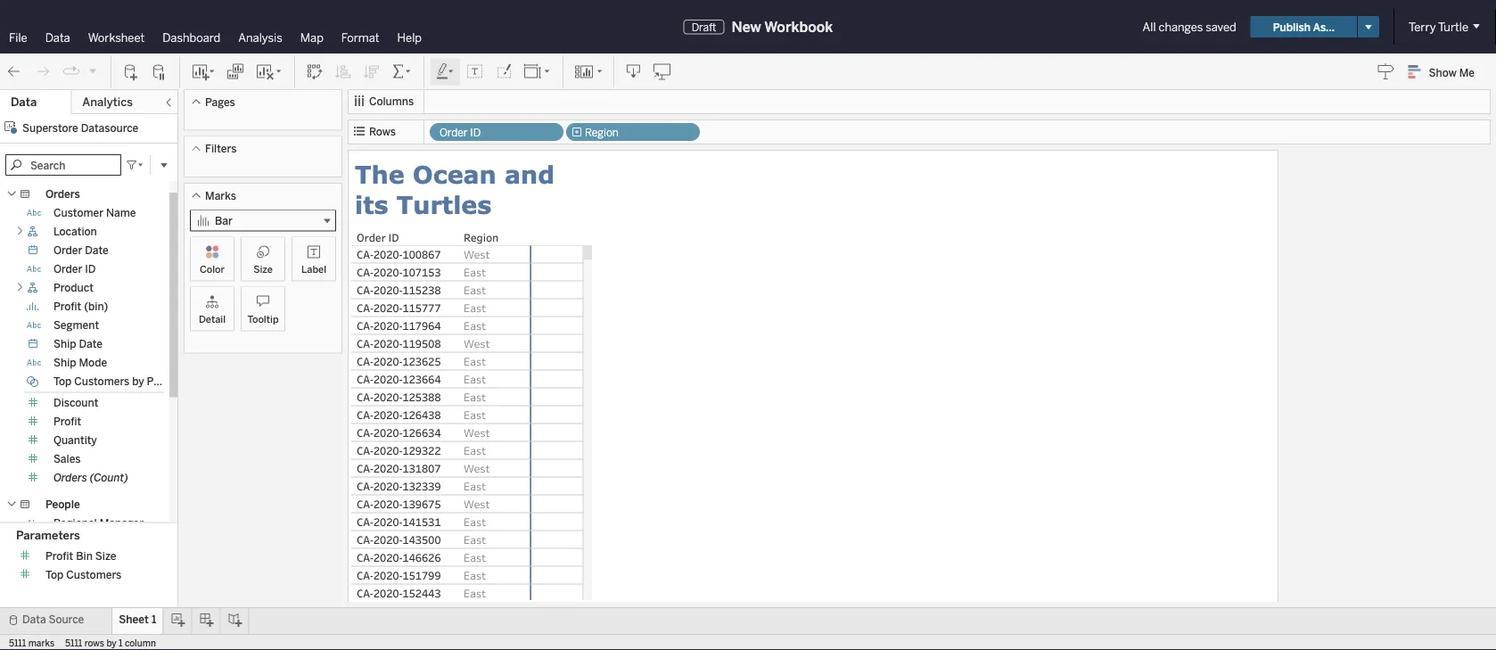 Task type: locate. For each thing, give the bounding box(es) containing it.
sheet 1
[[119, 613, 156, 626]]

customers for top customers by profit
[[74, 375, 130, 388]]

pages
[[205, 95, 235, 108]]

order id
[[440, 126, 481, 139], [54, 263, 96, 276]]

profit for profit bin size
[[45, 550, 73, 562]]

by for profit
[[132, 375, 144, 388]]

1 5111 from the left
[[9, 638, 26, 649]]

1 vertical spatial by
[[107, 638, 117, 649]]

show
[[1430, 66, 1458, 79]]

2 vertical spatial data
[[22, 613, 46, 626]]

marks
[[205, 189, 236, 202]]

0 horizontal spatial 1
[[119, 638, 123, 649]]

5111 marks
[[9, 638, 54, 649]]

columns
[[369, 95, 414, 108]]

order
[[440, 126, 468, 139], [54, 244, 82, 257], [54, 263, 82, 276]]

0 vertical spatial 1
[[152, 613, 156, 626]]

1 ship from the top
[[54, 338, 76, 351]]

its
[[355, 190, 389, 219]]

file
[[9, 30, 27, 45]]

show me button
[[1401, 58, 1492, 86]]

date up mode
[[79, 338, 103, 351]]

id up ocean in the top of the page
[[470, 126, 481, 139]]

top customers by profit
[[54, 375, 175, 388]]

1 vertical spatial ship
[[54, 356, 76, 369]]

1 horizontal spatial 5111
[[65, 638, 82, 649]]

changes
[[1159, 20, 1204, 34]]

2 5111 from the left
[[65, 638, 82, 649]]

discount
[[54, 397, 98, 409]]

product
[[54, 281, 94, 294]]

2 ship from the top
[[54, 356, 76, 369]]

id down order date in the left of the page
[[85, 263, 96, 276]]

swap rows and columns image
[[306, 63, 324, 81]]

0 horizontal spatial by
[[107, 638, 117, 649]]

orders for orders
[[45, 188, 80, 201]]

1
[[152, 613, 156, 626], [119, 638, 123, 649]]

undo image
[[5, 63, 23, 81]]

data
[[45, 30, 70, 45], [11, 95, 37, 109], [22, 613, 46, 626]]

1 vertical spatial size
[[95, 550, 116, 562]]

sales
[[54, 453, 81, 466]]

customers for top customers
[[66, 568, 122, 581]]

profit bin size
[[45, 550, 116, 562]]

order date
[[54, 244, 109, 257]]

profit
[[54, 300, 81, 313], [147, 375, 175, 388], [54, 415, 81, 428], [45, 550, 73, 562]]

source
[[49, 613, 84, 626]]

5111 for 5111 rows by 1 column
[[65, 638, 82, 649]]

top up discount
[[54, 375, 72, 388]]

0 vertical spatial customers
[[74, 375, 130, 388]]

0 vertical spatial order id
[[440, 126, 481, 139]]

5111 left rows
[[65, 638, 82, 649]]

1 vertical spatial top
[[45, 568, 64, 581]]

size up tooltip
[[254, 263, 273, 275]]

2 vertical spatial order
[[54, 263, 82, 276]]

0 horizontal spatial id
[[85, 263, 96, 276]]

format
[[342, 30, 380, 45]]

ship down segment
[[54, 338, 76, 351]]

highlight image
[[435, 63, 456, 81]]

top down profit bin size
[[45, 568, 64, 581]]

analysis
[[238, 30, 283, 45]]

saved
[[1206, 20, 1237, 34]]

0 vertical spatial date
[[85, 244, 109, 257]]

order id up product on the top left of the page
[[54, 263, 96, 276]]

1 horizontal spatial order id
[[440, 126, 481, 139]]

5111
[[9, 638, 26, 649], [65, 638, 82, 649]]

1 horizontal spatial size
[[254, 263, 273, 275]]

ship for ship date
[[54, 338, 76, 351]]

5111 left marks
[[9, 638, 26, 649]]

all changes saved
[[1143, 20, 1237, 34]]

new data source image
[[122, 63, 140, 81]]

customers down mode
[[74, 375, 130, 388]]

data down the undo image
[[11, 95, 37, 109]]

0 vertical spatial orders
[[45, 188, 80, 201]]

1 horizontal spatial id
[[470, 126, 481, 139]]

draft
[[692, 20, 717, 33]]

publish
[[1274, 20, 1311, 33]]

1 vertical spatial order id
[[54, 263, 96, 276]]

data up replay animation icon
[[45, 30, 70, 45]]

tooltip
[[248, 313, 279, 325]]

new
[[732, 18, 762, 35]]

customers down the bin
[[66, 568, 122, 581]]

data up 5111 marks
[[22, 613, 46, 626]]

turtles
[[397, 190, 492, 219]]

sheet
[[119, 613, 149, 626]]

format workbook image
[[495, 63, 513, 81]]

orders
[[45, 188, 80, 201], [54, 471, 87, 484]]

publish as...
[[1274, 20, 1336, 33]]

1 horizontal spatial by
[[132, 375, 144, 388]]

pause auto updates image
[[151, 63, 169, 81]]

ship
[[54, 338, 76, 351], [54, 356, 76, 369]]

parameters
[[16, 528, 80, 542]]

date down location
[[85, 244, 109, 257]]

publish your workbook to edit in tableau desktop image
[[654, 63, 672, 81]]

size right the bin
[[95, 550, 116, 562]]

new workbook
[[732, 18, 834, 35]]

ship down ship date at the bottom of page
[[54, 356, 76, 369]]

data guide image
[[1378, 62, 1396, 80]]

customers
[[74, 375, 130, 388], [66, 568, 122, 581]]

1 right the sheet
[[152, 613, 156, 626]]

1 left column at bottom left
[[119, 638, 123, 649]]

top for top customers by profit
[[54, 375, 72, 388]]

0 horizontal spatial 5111
[[9, 638, 26, 649]]

order up ocean in the top of the page
[[440, 126, 468, 139]]

1 vertical spatial id
[[85, 263, 96, 276]]

column
[[125, 638, 156, 649]]

1 vertical spatial date
[[79, 338, 103, 351]]

manager
[[100, 517, 144, 530]]

download image
[[625, 63, 643, 81]]

rows
[[369, 125, 396, 138]]

date
[[85, 244, 109, 257], [79, 338, 103, 351]]

order up product on the top left of the page
[[54, 263, 82, 276]]

order down location
[[54, 244, 82, 257]]

0 vertical spatial by
[[132, 375, 144, 388]]

by
[[132, 375, 144, 388], [107, 638, 117, 649]]

detail
[[199, 313, 226, 325]]

order id up ocean in the top of the page
[[440, 126, 481, 139]]

publish as... button
[[1251, 16, 1358, 37]]

show/hide cards image
[[575, 63, 603, 81]]

top
[[54, 375, 72, 388], [45, 568, 64, 581]]

as...
[[1314, 20, 1336, 33]]

mode
[[79, 356, 107, 369]]

id
[[470, 126, 481, 139], [85, 263, 96, 276]]

bin
[[76, 550, 93, 562]]

orders down the sales
[[54, 471, 87, 484]]

0 vertical spatial id
[[470, 126, 481, 139]]

size
[[254, 263, 273, 275], [95, 550, 116, 562]]

0 vertical spatial ship
[[54, 338, 76, 351]]

ship date
[[54, 338, 103, 351]]

0 horizontal spatial order id
[[54, 263, 96, 276]]

0 vertical spatial top
[[54, 375, 72, 388]]

0 horizontal spatial size
[[95, 550, 116, 562]]

1 vertical spatial customers
[[66, 568, 122, 581]]

orders up "customer"
[[45, 188, 80, 201]]

rows
[[85, 638, 104, 649]]

1 vertical spatial orders
[[54, 471, 87, 484]]



Task type: vqa. For each thing, say whether or not it's contained in the screenshot.
the top DATA
yes



Task type: describe. For each thing, give the bounding box(es) containing it.
dashboard
[[163, 30, 221, 45]]

1 vertical spatial order
[[54, 244, 82, 257]]

show mark labels image
[[467, 63, 484, 81]]

tables
[[16, 166, 51, 181]]

(count)
[[90, 471, 128, 484]]

marks. press enter to open the view data window.. use arrow keys to navigate data visualization elements. image
[[530, 245, 584, 650]]

redo image
[[34, 63, 52, 81]]

regional
[[54, 517, 97, 530]]

1 vertical spatial data
[[11, 95, 37, 109]]

analytics
[[82, 95, 133, 109]]

replay animation image
[[62, 63, 80, 81]]

clear sheet image
[[255, 63, 284, 81]]

show me
[[1430, 66, 1476, 79]]

0 vertical spatial size
[[254, 263, 273, 275]]

customer
[[54, 207, 104, 219]]

label
[[301, 263, 327, 275]]

turtle
[[1439, 20, 1469, 34]]

new worksheet image
[[191, 63, 216, 81]]

fit image
[[524, 63, 552, 81]]

orders (count)
[[54, 471, 128, 484]]

quantity
[[54, 434, 97, 447]]

segment
[[54, 319, 99, 332]]

the ocean and its turtles
[[355, 159, 563, 219]]

collapse image
[[163, 97, 174, 108]]

color
[[200, 263, 225, 275]]

top for top customers
[[45, 568, 64, 581]]

5111 rows by 1 column
[[65, 638, 156, 649]]

(bin)
[[84, 300, 108, 313]]

worksheet
[[88, 30, 145, 45]]

0 vertical spatial order
[[440, 126, 468, 139]]

datasource
[[81, 121, 139, 134]]

duplicate image
[[227, 63, 244, 81]]

people
[[45, 498, 80, 511]]

1 horizontal spatial 1
[[152, 613, 156, 626]]

superstore
[[22, 121, 78, 134]]

data source
[[22, 613, 84, 626]]

by for 1
[[107, 638, 117, 649]]

the
[[355, 159, 405, 188]]

region
[[585, 126, 619, 139]]

profit for profit (bin)
[[54, 300, 81, 313]]

workbook
[[765, 18, 834, 35]]

filters
[[205, 142, 237, 155]]

customer name
[[54, 207, 136, 219]]

ocean
[[413, 159, 497, 188]]

map
[[300, 30, 324, 45]]

replay animation image
[[87, 65, 98, 76]]

1 vertical spatial 1
[[119, 638, 123, 649]]

orders for orders (count)
[[54, 471, 87, 484]]

superstore datasource
[[22, 121, 139, 134]]

me
[[1460, 66, 1476, 79]]

Search text field
[[5, 154, 121, 176]]

regional manager
[[54, 517, 144, 530]]

ship for ship mode
[[54, 356, 76, 369]]

profit for profit
[[54, 415, 81, 428]]

date for ship date
[[79, 338, 103, 351]]

location
[[54, 225, 97, 238]]

profit (bin)
[[54, 300, 108, 313]]

help
[[397, 30, 422, 45]]

0 vertical spatial data
[[45, 30, 70, 45]]

and
[[505, 159, 555, 188]]

totals image
[[392, 63, 413, 81]]

sort ascending image
[[335, 63, 352, 81]]

all
[[1143, 20, 1157, 34]]

sort descending image
[[363, 63, 381, 81]]

date for order date
[[85, 244, 109, 257]]

terry
[[1410, 20, 1437, 34]]

name
[[106, 207, 136, 219]]

top customers
[[45, 568, 122, 581]]

marks
[[28, 638, 54, 649]]

terry turtle
[[1410, 20, 1469, 34]]

ship mode
[[54, 356, 107, 369]]

5111 for 5111 marks
[[9, 638, 26, 649]]



